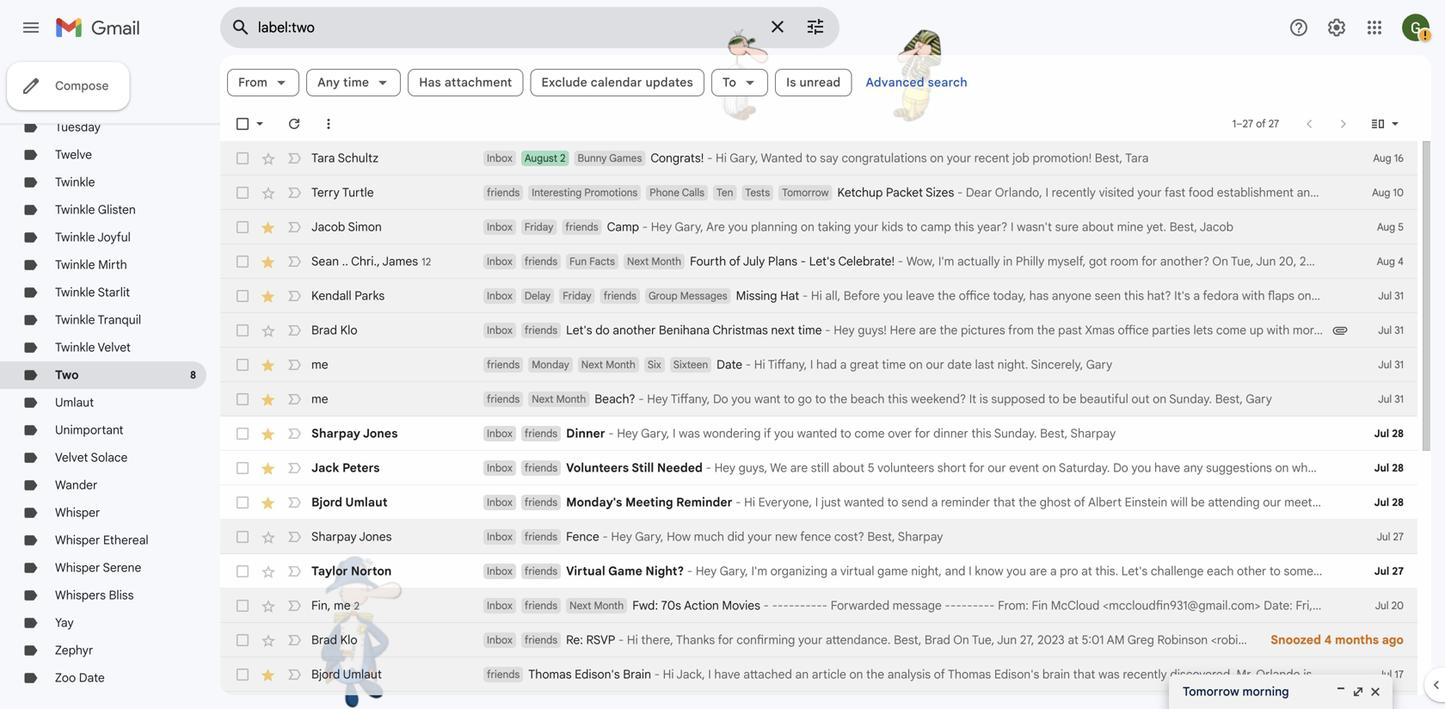 Task type: locate. For each thing, give the bounding box(es) containing it.
compose button
[[7, 62, 129, 110]]

2 horizontal spatial our
[[1264, 495, 1282, 510]]

28 for please
[[1393, 496, 1404, 509]]

klo down kendall parks
[[340, 323, 358, 338]]

1 horizontal spatial was
[[1099, 667, 1120, 682]]

settings image
[[1327, 17, 1348, 38]]

14 row from the top
[[220, 589, 1446, 623]]

date
[[948, 357, 972, 372]]

group messages
[[649, 290, 728, 302]]

calendar
[[591, 75, 643, 90]]

0 horizontal spatial tomorrow
[[782, 186, 829, 199]]

2 vertical spatial are
[[1030, 564, 1048, 579]]

whisper ethereal link
[[55, 533, 149, 548]]

inbox for re: rsvp - hi there, thanks for confirming your attendance. best, brad on tue, jun 27, 2023 at 5:01 am greg robinson <robinsongreg175@gmail.com> wrote: i am 
[[487, 634, 513, 647]]

0 vertical spatial gary
[[1087, 357, 1113, 372]]

umlaut down fin , me 2
[[343, 667, 382, 682]]

1 klo from the top
[[340, 323, 358, 338]]

2 whisper from the top
[[55, 533, 100, 548]]

gmail image
[[55, 10, 149, 45]]

next month up "group"
[[627, 255, 682, 268]]

1 vertical spatial do
[[1114, 460, 1129, 475]]

1 horizontal spatial be
[[1191, 495, 1205, 510]]

9 row from the top
[[220, 417, 1418, 451]]

cost?
[[835, 529, 865, 544]]

advanced search button
[[859, 67, 975, 98]]

0 horizontal spatial come
[[855, 426, 885, 441]]

su
[[1432, 598, 1446, 613]]

1 vertical spatial time
[[798, 323, 822, 338]]

7 twinkle from the top
[[55, 340, 95, 355]]

0 horizontal spatial edison's
[[575, 667, 620, 682]]

jacob
[[312, 219, 345, 235], [1200, 219, 1234, 235]]

4 inbox from the top
[[487, 290, 513, 302]]

jul 31 for hi all, before you leave the office today, has anyone seen this hat? it's a fedora with flaps on the back. the guy at the
[[1379, 290, 1404, 302]]

bjord umlaut for monday's
[[312, 495, 388, 510]]

0 vertical spatial come
[[1217, 323, 1247, 338]]

1 horizontal spatial date
[[717, 357, 743, 372]]

11 inbox from the top
[[487, 599, 513, 612]]

0 horizontal spatial date
[[79, 670, 105, 685]]

time inside popup button
[[343, 75, 369, 90]]

jul for ---------- forwarded message --------- from: fin mccloud <mccloudfin931@gmail.com> date: fri, jul 7, 2023 at 1:41 pm su
[[1376, 599, 1389, 612]]

1 vertical spatial have
[[715, 667, 741, 682]]

tara
[[312, 151, 335, 166], [1126, 151, 1149, 166]]

our left event
[[988, 460, 1007, 475]]

1 vertical spatial jul 28
[[1375, 462, 1404, 475]]

1 horizontal spatial edison's
[[995, 667, 1040, 682]]

aug
[[1374, 152, 1392, 165], [1373, 186, 1391, 199], [1378, 221, 1396, 234], [1377, 255, 1396, 268]]

aug for congrats! - hi gary, wanted to say congratulations on your recent job promotion! best, tara
[[1374, 152, 1392, 165]]

jul 27 for hey gary, i'm organizing a virtual game night, and i know you are a pro at this. let's challenge each other to some friendly competition and
[[1375, 565, 1404, 578]]

2 jul 28 from the top
[[1375, 462, 1404, 475]]

office left the today,
[[959, 288, 990, 303]]

attached
[[744, 667, 793, 682]]

beach? - hey tiffany, do you want to go to the beach this weekend? it is supposed to be beautiful out on sunday. best, gary
[[595, 392, 1273, 407]]

the right leave
[[938, 288, 956, 303]]

3 twinkle from the top
[[55, 230, 95, 245]]

is unread
[[787, 75, 841, 90]]

your
[[947, 151, 972, 166], [855, 219, 879, 235], [748, 529, 772, 544], [799, 633, 823, 648]]

10 row from the top
[[220, 451, 1446, 485]]

pop out image
[[1352, 685, 1366, 699]]

whisper up whispers at the bottom left of page
[[55, 560, 100, 575]]

2 edison's from the left
[[995, 667, 1040, 682]]

0 horizontal spatial was
[[679, 426, 700, 441]]

time right great
[[882, 357, 906, 372]]

our left meeting
[[1264, 495, 1282, 510]]

2 brad klo from the top
[[312, 633, 358, 648]]

tiffany, down sixteen
[[671, 392, 710, 407]]

4 row from the top
[[220, 244, 1418, 279]]

jul 31 for hi tiffany, i had a great time on our date last night. sincerely, gary
[[1379, 358, 1404, 371]]

1 horizontal spatial tomorrow
[[1183, 684, 1240, 699]]

twinkle starlit link
[[55, 285, 130, 300]]

office right xmas
[[1118, 323, 1149, 338]]

0 horizontal spatial be
[[1063, 392, 1077, 407]]

thanks
[[676, 633, 715, 648]]

gary, for how
[[635, 529, 664, 544]]

1 inbox from the top
[[487, 152, 513, 165]]

3 row from the top
[[220, 210, 1418, 244]]

fence
[[566, 529, 600, 544]]

twinkle up two link
[[55, 340, 95, 355]]

1 jul 28 from the top
[[1375, 427, 1404, 440]]

hi down guys,
[[745, 495, 756, 510]]

sizes
[[926, 185, 955, 200]]

tara up mine on the right top of page
[[1126, 151, 1149, 166]]

this right dinner
[[972, 426, 992, 441]]

31 for missing hat - hi all, before you leave the office today, has anyone seen this hat? it's a fedora with flaps on the back. the guy at the
[[1395, 290, 1404, 302]]

row down virtual
[[220, 589, 1446, 623]]

1 horizontal spatial velvet
[[98, 340, 131, 355]]

1 vertical spatial jones
[[359, 529, 392, 544]]

row down article
[[220, 692, 1418, 709]]

None search field
[[220, 7, 840, 48]]

27,
[[1020, 633, 1035, 648]]

jul
[[1379, 290, 1393, 302], [1379, 324, 1393, 337], [1379, 358, 1393, 371], [1379, 393, 1393, 406], [1375, 427, 1390, 440], [1375, 462, 1390, 475], [1375, 496, 1390, 509], [1377, 531, 1391, 543], [1375, 565, 1390, 578], [1316, 598, 1331, 613], [1376, 599, 1389, 612], [1379, 668, 1393, 681]]

9 inbox from the top
[[487, 531, 513, 543]]

10 inbox from the top
[[487, 565, 513, 578]]

inbox for missing hat - hi all, before you leave the office today, has anyone seen this hat? it's a fedora with flaps on the back. the guy at the
[[487, 290, 513, 302]]

1 vertical spatial that
[[1074, 667, 1096, 682]]

meeting
[[626, 495, 673, 510]]

8 inbox from the top
[[487, 496, 513, 509]]

0 vertical spatial let's
[[810, 254, 836, 269]]

recently
[[1123, 667, 1168, 682]]

2 vertical spatial our
[[1264, 495, 1282, 510]]

5 inbox from the top
[[487, 324, 513, 337]]

hey up game
[[611, 529, 632, 544]]

umlaut down two
[[55, 395, 94, 410]]

1 horizontal spatial gary
[[1246, 392, 1273, 407]]

row up article
[[220, 623, 1446, 657]]

on right out
[[1153, 392, 1167, 407]]

me up jack
[[312, 392, 328, 407]]

1 vertical spatial is
[[1304, 667, 1313, 682]]

1 jul 31 from the top
[[1379, 290, 1404, 302]]

umlaut
[[55, 395, 94, 410], [345, 495, 388, 510], [343, 667, 382, 682]]

4 up "guy" on the top of page
[[1398, 255, 1404, 268]]

are right we
[[791, 460, 808, 475]]

1 vertical spatial 4
[[1325, 633, 1333, 648]]

0 vertical spatial 2023
[[1346, 598, 1373, 613]]

1 horizontal spatial tara
[[1126, 151, 1149, 166]]

1 vertical spatial pro
[[1428, 667, 1446, 682]]

row up just
[[220, 451, 1446, 485]]

jul right we
[[1375, 462, 1390, 475]]

aug 16
[[1374, 152, 1404, 165]]

am
[[1427, 633, 1444, 648]]

sean
[[312, 254, 339, 269]]

1 horizontal spatial is
[[1304, 667, 1313, 682]]

your left recent
[[947, 151, 972, 166]]

sharpay jones
[[312, 426, 398, 441], [312, 529, 392, 544]]

1 horizontal spatial 2023
[[1346, 598, 1373, 613]]

jul for hi everyone, i just wanted to send a reminder that the ghost of albert einstein will be attending our meeting on monday. please m
[[1375, 496, 1390, 509]]

for right thanks
[[718, 633, 734, 648]]

0 vertical spatial jul 28
[[1375, 427, 1404, 440]]

1 28 from the top
[[1393, 427, 1404, 440]]

inbox for fourth of july plans - let's celebrate! -
[[487, 255, 513, 268]]

clear search image
[[761, 9, 795, 44]]

4 for aug
[[1398, 255, 1404, 268]]

0 vertical spatial was
[[679, 426, 700, 441]]

11 row from the top
[[220, 485, 1446, 520]]

aug down the aug 5
[[1377, 255, 1396, 268]]

0 horizontal spatial and
[[945, 564, 966, 579]]

1 horizontal spatial 5
[[1399, 221, 1404, 234]]

gary, up tests
[[730, 151, 759, 166]]

5 down 10
[[1399, 221, 1404, 234]]

twinkle tranquil link
[[55, 312, 141, 327]]

2 row from the top
[[220, 176, 1418, 210]]

camp
[[921, 219, 952, 235]]

klo
[[340, 323, 358, 338], [340, 633, 358, 648]]

0 vertical spatial sharpay jones
[[312, 426, 398, 441]]

4 twinkle from the top
[[55, 257, 95, 272]]

3 whisper from the top
[[55, 560, 100, 575]]

tara schultz
[[312, 151, 379, 166]]

jones up norton at the bottom left of page
[[359, 529, 392, 544]]

do
[[713, 392, 729, 407], [1114, 460, 1129, 475]]

row containing fin
[[220, 589, 1446, 623]]

row containing sean
[[220, 244, 1418, 279]]

ketchup packet sizes -
[[838, 185, 966, 200]]

was down am
[[1099, 667, 1120, 682]]

13 row from the top
[[220, 554, 1446, 589]]

velvet down tranquil
[[98, 340, 131, 355]]

0 horizontal spatial fin
[[312, 598, 328, 613]]

is right it
[[980, 392, 989, 407]]

1 vertical spatial me
[[312, 392, 328, 407]]

your up an
[[799, 633, 823, 648]]

fedora
[[1203, 288, 1239, 303]]

3 jul 31 from the top
[[1379, 358, 1404, 371]]

gary, for i
[[641, 426, 670, 441]]

0 vertical spatial friday
[[525, 221, 554, 234]]

7 inbox from the top
[[487, 462, 513, 475]]

1 horizontal spatial wanted
[[844, 495, 885, 510]]

1 vertical spatial klo
[[340, 633, 358, 648]]

was up the "needed"
[[679, 426, 700, 441]]

1 horizontal spatial friday
[[563, 290, 592, 302]]

1 row from the top
[[220, 141, 1418, 176]]

email
[[1382, 667, 1411, 682]]

sharpay jones up peters
[[312, 426, 398, 441]]

aug for fourth of july plans - let's celebrate! -
[[1377, 255, 1396, 268]]

31 for beach? - hey tiffany, do you want to go to the beach this weekend? it is supposed to be beautiful out on sunday. best, gary
[[1395, 393, 1404, 406]]

0 horizontal spatial our
[[926, 357, 945, 372]]

12 inbox from the top
[[487, 634, 513, 647]]

whisper link
[[55, 505, 100, 520]]

sunday. down supposed
[[995, 426, 1037, 441]]

0 horizontal spatial friday
[[525, 221, 554, 234]]

row containing kendall parks
[[220, 279, 1446, 313]]

whisper ethereal
[[55, 533, 149, 548]]

are up fwd: 70s action movies - ---------- forwarded message --------- from: fin mccloud <mccloudfin931@gmail.com> date: fri, jul 7, 2023 at 1:41 pm su
[[1030, 564, 1048, 579]]

1 vertical spatial ,
[[328, 598, 331, 613]]

1 horizontal spatial tiffany,
[[768, 357, 807, 372]]

main content
[[220, 55, 1446, 709]]

1 vertical spatial wanted
[[844, 495, 885, 510]]

1 bjord umlaut from the top
[[312, 495, 388, 510]]

past
[[1059, 323, 1083, 338]]

31 down "guy" on the top of page
[[1395, 324, 1404, 337]]

have right jack,
[[715, 667, 741, 682]]

jones for dinner - hey gary, i was wondering if you wanted to come over for dinner this sunday. best, sharpay
[[363, 426, 398, 441]]

6 inbox from the top
[[487, 427, 513, 440]]

navigation containing compose
[[0, 0, 220, 709]]

peters
[[343, 460, 380, 475]]

brad
[[312, 323, 337, 338], [312, 633, 337, 648], [925, 633, 951, 648]]

velvet solace
[[55, 450, 128, 465]]

james
[[382, 254, 418, 269]]

congrats! - hi gary, wanted to say congratulations on your recent job promotion! best, tara
[[651, 151, 1149, 166]]

twinkle for twinkle velvet
[[55, 340, 95, 355]]

jul 31 for hey tiffany, do you want to go to the beach this weekend? it is supposed to be beautiful out on sunday. best, gary
[[1379, 393, 1404, 406]]

31 right the the
[[1395, 290, 1404, 302]]

tomorrow for tomorrow
[[782, 186, 829, 199]]

3 28 from the top
[[1393, 496, 1404, 509]]

5 row from the top
[[220, 279, 1446, 313]]

jul 27 up competition
[[1377, 531, 1404, 543]]

1 31 from the top
[[1395, 290, 1404, 302]]

about right sure at the top of page
[[1082, 219, 1114, 235]]

the right "guy" on the top of page
[[1429, 288, 1446, 303]]

aug for ketchup packet sizes -
[[1373, 186, 1391, 199]]

row down celebrate! at the top right of page
[[220, 279, 1446, 313]]

jul 31 down "guy" on the top of page
[[1379, 324, 1404, 337]]

1 tara from the left
[[312, 151, 335, 166]]

3 31 from the top
[[1395, 358, 1404, 371]]

2 vertical spatial umlaut
[[343, 667, 382, 682]]

6 row from the top
[[220, 313, 1422, 348]]

gary, left are on the top of page
[[675, 219, 704, 235]]

0 horizontal spatial are
[[791, 460, 808, 475]]

1 vertical spatial with
[[1267, 323, 1290, 338]]

0 vertical spatial bjord
[[312, 495, 343, 510]]

hi left jack,
[[663, 667, 674, 682]]

time right any
[[343, 75, 369, 90]]

serene
[[103, 560, 141, 575]]

this right beach
[[888, 392, 908, 407]]

1 vertical spatial whisper
[[55, 533, 100, 548]]

hey down phone
[[651, 219, 672, 235]]

friday down fun
[[563, 290, 592, 302]]

4 jul 31 from the top
[[1379, 393, 1404, 406]]

twinkle glisten link
[[55, 202, 136, 217]]

friday down interesting
[[525, 221, 554, 234]]

0 vertical spatial jul 27
[[1377, 531, 1404, 543]]

jul 27 up jul 20 at the right of the page
[[1375, 565, 1404, 578]]

the left beach
[[830, 392, 848, 407]]

2 horizontal spatial time
[[882, 357, 906, 372]]

zephyr
[[55, 643, 93, 658]]

inbox
[[487, 152, 513, 165], [487, 221, 513, 234], [487, 255, 513, 268], [487, 290, 513, 302], [487, 324, 513, 337], [487, 427, 513, 440], [487, 462, 513, 475], [487, 496, 513, 509], [487, 531, 513, 543], [487, 565, 513, 578], [487, 599, 513, 612], [487, 634, 513, 647]]

1 whisper from the top
[[55, 505, 100, 520]]

tomorrow morning
[[1183, 684, 1290, 699]]

monday
[[532, 358, 570, 371]]

2 and from the left
[[1430, 564, 1446, 579]]

3 inbox from the top
[[487, 255, 513, 268]]

bjord for friends
[[312, 667, 340, 682]]

2 28 from the top
[[1393, 462, 1404, 475]]

twinkle for twinkle starlit
[[55, 285, 95, 300]]

0 vertical spatial wanted
[[797, 426, 838, 441]]

sharpay jones for dinner
[[312, 426, 398, 441]]

jun
[[997, 633, 1017, 648]]

tomorrow down wanted
[[782, 186, 829, 199]]

gary, for wanted
[[730, 151, 759, 166]]

0 vertical spatial me
[[312, 357, 328, 372]]

exclude calendar updates
[[542, 75, 694, 90]]

jul 27 for hey gary, how much did your new fence cost? best, sharpay
[[1377, 531, 1404, 543]]

whisper down wander link
[[55, 505, 100, 520]]

the
[[1368, 288, 1389, 303]]

gary, left how on the left of the page
[[635, 529, 664, 544]]

1 horizontal spatial fin
[[1032, 598, 1048, 613]]

jones
[[363, 426, 398, 441], [359, 529, 392, 544]]

1 horizontal spatial let's
[[810, 254, 836, 269]]

jul up can
[[1375, 427, 1390, 440]]

1 horizontal spatial sunday.
[[1170, 392, 1213, 407]]

0 horizontal spatial that
[[994, 495, 1016, 510]]

0 vertical spatial jones
[[363, 426, 398, 441]]

0 vertical spatial with
[[1243, 288, 1266, 303]]

0 horizontal spatial tara
[[312, 151, 335, 166]]

jul 28 for we
[[1375, 462, 1404, 475]]

1 and from the left
[[945, 564, 966, 579]]

6 twinkle from the top
[[55, 312, 95, 327]]

sharpay down the send
[[898, 529, 944, 544]]

1 horizontal spatial and
[[1430, 564, 1446, 579]]

row
[[220, 141, 1418, 176], [220, 176, 1418, 210], [220, 210, 1418, 244], [220, 244, 1418, 279], [220, 279, 1446, 313], [220, 313, 1422, 348], [220, 348, 1418, 382], [220, 382, 1418, 417], [220, 417, 1418, 451], [220, 451, 1446, 485], [220, 485, 1446, 520], [220, 520, 1418, 554], [220, 554, 1446, 589], [220, 589, 1446, 623], [220, 623, 1446, 657], [220, 657, 1446, 692], [220, 692, 1418, 709]]

jul for hey gary, i'm organizing a virtual game night, and i know you are a pro at this. let's challenge each other to some friendly competition and
[[1375, 565, 1390, 578]]

planning
[[751, 219, 798, 235]]

jack
[[312, 460, 339, 475]]

row down just
[[220, 520, 1418, 554]]

1 vertical spatial brad klo
[[312, 633, 358, 648]]

jul left please
[[1375, 496, 1390, 509]]

chri.
[[351, 254, 377, 269]]

calls
[[682, 186, 705, 199]]

wander
[[55, 478, 98, 493]]

1 vertical spatial 2
[[354, 600, 360, 613]]

tomorrow
[[782, 186, 829, 199], [1183, 684, 1240, 699]]

2 twinkle from the top
[[55, 202, 95, 217]]

0 vertical spatial tomorrow
[[782, 186, 829, 199]]

1 vertical spatial let's
[[566, 323, 593, 338]]

schultz
[[338, 151, 379, 166]]

minimize image
[[1335, 685, 1349, 699]]

0 vertical spatial tiffany,
[[768, 357, 807, 372]]

ten
[[717, 186, 734, 199]]

2 vertical spatial me
[[334, 598, 351, 613]]

tomorrow for tomorrow morning
[[1183, 684, 1240, 699]]

whisper serene link
[[55, 560, 141, 575]]

row up go on the right bottom
[[220, 348, 1418, 382]]

umlaut link
[[55, 395, 94, 410]]

beach?
[[595, 392, 636, 407]]

close image
[[1369, 685, 1383, 699]]

refresh image
[[286, 115, 303, 133]]

2023
[[1346, 598, 1373, 613], [1038, 633, 1065, 648]]

2023 right 27,
[[1038, 633, 1065, 648]]

brad klo for re:
[[312, 633, 358, 648]]

1 twinkle from the top
[[55, 175, 95, 190]]

be
[[1063, 392, 1077, 407], [1191, 495, 1205, 510]]

1 horizontal spatial are
[[919, 323, 937, 338]]

None checkbox
[[234, 322, 251, 339], [234, 356, 251, 373], [234, 425, 251, 442], [234, 460, 251, 477], [234, 494, 251, 511], [234, 563, 251, 580], [234, 666, 251, 683], [234, 322, 251, 339], [234, 356, 251, 373], [234, 425, 251, 442], [234, 460, 251, 477], [234, 494, 251, 511], [234, 563, 251, 580], [234, 666, 251, 683]]

whisper for whisper ethereal
[[55, 533, 100, 548]]

to left the send
[[888, 495, 899, 510]]

inbox for fence - hey gary, how much did your new fence cost? best, sharpay
[[487, 531, 513, 543]]

message
[[893, 598, 942, 613]]

2 vertical spatial jul 28
[[1375, 496, 1404, 509]]

inbox for virtual game night? - hey gary, i'm organizing a virtual game night, and i know you are a pro at this. let's challenge each other to some friendly competition and
[[487, 565, 513, 578]]

4 for snoozed
[[1325, 633, 1333, 648]]

to left go on the right bottom
[[784, 392, 795, 407]]

any
[[318, 75, 340, 90]]

brain
[[1043, 667, 1071, 682]]

2 horizontal spatial let's
[[1122, 564, 1148, 579]]

sean .. chri. , james 12
[[312, 254, 431, 269]]

virtual
[[566, 564, 606, 579]]

gary down up at the top right of the page
[[1246, 392, 1273, 407]]

jacob right 'yet.'
[[1200, 219, 1234, 235]]

2 sharpay jones from the top
[[312, 529, 392, 544]]

for right the has attachment icon
[[1356, 323, 1372, 338]]

best, right 'yet.'
[[1170, 219, 1198, 235]]

bjord
[[312, 495, 343, 510], [312, 667, 340, 682]]

has attachment image
[[1332, 322, 1349, 339]]

row up ketchup
[[220, 141, 1418, 176]]

2 klo from the top
[[340, 633, 358, 648]]

do up the wondering
[[713, 392, 729, 407]]

hey left guys!
[[834, 323, 855, 338]]

can
[[1363, 460, 1383, 475]]

1 bjord from the top
[[312, 495, 343, 510]]

5 twinkle from the top
[[55, 285, 95, 300]]

twinkle for twinkle link
[[55, 175, 95, 190]]

velvet
[[98, 340, 131, 355], [55, 450, 88, 465]]

4 31 from the top
[[1395, 393, 1404, 406]]

snoozed
[[1271, 633, 1322, 648]]

1 edison's from the left
[[575, 667, 620, 682]]

3 jul 28 from the top
[[1375, 496, 1404, 509]]

0 vertical spatial pro
[[1060, 564, 1079, 579]]

wondering
[[703, 426, 761, 441]]

2 bjord from the top
[[312, 667, 340, 682]]

jul 28 down ask?
[[1375, 496, 1404, 509]]

0 horizontal spatial office
[[959, 288, 990, 303]]

jul for hi tiffany, i had a great time on our date last night. sincerely, gary
[[1379, 358, 1393, 371]]

inbox for dinner - hey gary, i was wondering if you wanted to come over for dinner this sunday. best, sharpay
[[487, 427, 513, 440]]

1 vertical spatial friday
[[563, 290, 592, 302]]

had
[[817, 357, 837, 372]]

0 vertical spatial brad klo
[[312, 323, 358, 338]]

our left date
[[926, 357, 945, 372]]

16
[[1395, 152, 1404, 165]]

let's
[[810, 254, 836, 269], [566, 323, 593, 338], [1122, 564, 1148, 579]]

bjord umlaut down jack peters
[[312, 495, 388, 510]]

navigation
[[0, 0, 220, 709]]

2 down 'taylor norton'
[[354, 600, 360, 613]]

this.
[[1096, 564, 1119, 579]]

5:01
[[1082, 633, 1104, 648]]

over
[[888, 426, 912, 441]]

friends inside friends thomas edison's brain - hi jack, i have attached an article on the analysis of thomas edison's brain that was recently discovered. mr. orlando is cc'd on this email to pro
[[487, 668, 520, 681]]

1 vertical spatial 5
[[868, 460, 875, 475]]

2 inbox from the top
[[487, 221, 513, 234]]

let's up all,
[[810, 254, 836, 269]]

hey left guys,
[[715, 460, 736, 475]]

1 jacob from the left
[[312, 219, 345, 235]]

jul for hey tiffany, do you want to go to the beach this weekend? it is supposed to be beautiful out on sunday. best, gary
[[1379, 393, 1393, 406]]

0 horizontal spatial thomas
[[529, 667, 572, 682]]

2 vertical spatial whisper
[[55, 560, 100, 575]]

None checkbox
[[234, 115, 251, 133], [234, 150, 251, 167], [234, 184, 251, 201], [234, 219, 251, 236], [234, 253, 251, 270], [234, 287, 251, 305], [234, 391, 251, 408], [234, 528, 251, 546], [234, 597, 251, 614], [234, 632, 251, 649], [234, 115, 251, 133], [234, 150, 251, 167], [234, 184, 251, 201], [234, 219, 251, 236], [234, 253, 251, 270], [234, 287, 251, 305], [234, 391, 251, 408], [234, 528, 251, 546], [234, 597, 251, 614], [234, 632, 251, 649]]

umlaut for friends thomas edison's brain - hi jack, i have attached an article on the analysis of thomas edison's brain that was recently discovered. mr. orlando is cc'd on this email to pro
[[343, 667, 382, 682]]

advanced search options image
[[799, 9, 833, 44]]

twinkle up twinkle starlit link
[[55, 257, 95, 272]]

0 vertical spatial 4
[[1398, 255, 1404, 268]]

2 bjord umlaut from the top
[[312, 667, 382, 682]]

1 sharpay jones from the top
[[312, 426, 398, 441]]

1 brad klo from the top
[[312, 323, 358, 338]]

sharpay jones for fence
[[312, 529, 392, 544]]

1 vertical spatial bjord
[[312, 667, 340, 682]]



Task type: vqa. For each thing, say whether or not it's contained in the screenshot.
hours within "CELL"
no



Task type: describe. For each thing, give the bounding box(es) containing it.
short
[[938, 460, 967, 475]]

dinner
[[566, 426, 606, 441]]

more
[[1293, 323, 1321, 338]]

a left virtual
[[831, 564, 838, 579]]

hey down the much
[[696, 564, 717, 579]]

simon
[[348, 219, 382, 235]]

game
[[608, 564, 643, 579]]

action
[[684, 598, 719, 613]]

hey down "six"
[[647, 392, 668, 407]]

we
[[1344, 460, 1359, 475]]

main menu image
[[21, 17, 41, 38]]

inbox for congrats! - hi gary, wanted to say congratulations on your recent job promotion! best, tara
[[487, 152, 513, 165]]

ghost
[[1040, 495, 1071, 510]]

1 horizontal spatial office
[[1118, 323, 1149, 338]]

just
[[822, 495, 841, 510]]

1 horizontal spatial with
[[1267, 323, 1290, 338]]

1 horizontal spatial 2
[[560, 152, 566, 165]]

who
[[1293, 460, 1316, 475]]

twinkle starlit
[[55, 285, 130, 300]]

august 2
[[525, 152, 566, 165]]

two
[[55, 367, 79, 383]]

klo for let's
[[340, 323, 358, 338]]

of left july
[[730, 254, 741, 269]]

tue,
[[972, 633, 995, 648]]

guy
[[1392, 288, 1412, 303]]

yet.
[[1147, 219, 1167, 235]]

12
[[422, 255, 431, 268]]

whisper for whisper serene
[[55, 560, 100, 575]]

fourth
[[690, 254, 726, 269]]

christmas
[[713, 323, 768, 338]]

best, up suggestions
[[1216, 392, 1243, 407]]

twinkle mirth link
[[55, 257, 127, 272]]

2 tara from the left
[[1126, 151, 1149, 166]]

will
[[1171, 495, 1188, 510]]

still
[[811, 460, 830, 475]]

brad klo for let's
[[312, 323, 358, 338]]

reminder
[[677, 495, 733, 510]]

next month up beach?
[[582, 358, 636, 371]]

this left 'hat?'
[[1125, 288, 1145, 303]]

i left had
[[811, 357, 814, 372]]

a right it's
[[1194, 288, 1201, 303]]

ago
[[1383, 633, 1404, 648]]

twinkle for twinkle glisten
[[55, 202, 95, 217]]

whispers
[[55, 588, 106, 603]]

sharpay up jack peters
[[312, 426, 361, 441]]

monday's meeting reminder - hi everyone, i just wanted to send a reminder that the ghost of albert einstein will be attending our meeting on monday. please m
[[566, 495, 1446, 510]]

jul left 17 in the bottom right of the page
[[1379, 668, 1393, 681]]

jul for hey guys, we are still about 5 volunteers short for our event on saturday. do you have any suggestions on who else we can ask? thank
[[1375, 462, 1390, 475]]

row containing jack peters
[[220, 451, 1446, 485]]

1 horizontal spatial time
[[798, 323, 822, 338]]

this left the year?
[[955, 219, 975, 235]]

28 for we
[[1393, 462, 1404, 475]]

to down the sincerely,
[[1049, 392, 1060, 407]]

0 vertical spatial be
[[1063, 392, 1077, 407]]

brad left on on the right bottom of page
[[925, 633, 951, 648]]

sharpay up taylor
[[312, 529, 357, 544]]

hi left there,
[[627, 633, 638, 648]]

on left who
[[1276, 460, 1290, 475]]

i left know
[[969, 564, 972, 579]]

12 row from the top
[[220, 520, 1418, 554]]

solace
[[91, 450, 128, 465]]

1 horizontal spatial do
[[1114, 460, 1129, 475]]

on right flaps
[[1298, 288, 1312, 303]]

to left say
[[806, 151, 817, 166]]

umlaut for monday's meeting reminder - hi everyone, i just wanted to send a reminder that the ghost of albert einstein will be attending our meeting on monday. please m
[[345, 495, 388, 510]]

twinkle for twinkle tranquil
[[55, 312, 95, 327]]

game
[[878, 564, 908, 579]]

parks
[[355, 288, 385, 303]]

on down here at the top right of page
[[909, 357, 923, 372]]

next right facts
[[627, 255, 649, 268]]

next down do
[[582, 358, 603, 371]]

i left just
[[816, 495, 819, 510]]

on up minimize icon
[[1342, 667, 1356, 682]]

please
[[1399, 495, 1435, 510]]

for right short
[[969, 460, 985, 475]]

from:
[[998, 598, 1029, 613]]

i'm
[[752, 564, 768, 579]]

0 vertical spatial sunday.
[[1170, 392, 1213, 407]]

0 horizontal spatial pro
[[1060, 564, 1079, 579]]

1 vertical spatial come
[[855, 426, 885, 441]]

1 vertical spatial be
[[1191, 495, 1205, 510]]

0 vertical spatial that
[[994, 495, 1016, 510]]

inbox for fwd: 70s action movies - ---------- forwarded message --------- from: fin mccloud <mccloudfin931@gmail.com> date: fri, jul 7, 2023 at 1:41 pm su
[[487, 599, 513, 612]]

on up sizes
[[930, 151, 944, 166]]

whisper serene
[[55, 560, 141, 575]]

toggle split pane mode image
[[1370, 115, 1387, 133]]

best, right cost?
[[868, 529, 896, 544]]

on right meeting
[[1333, 495, 1346, 510]]

of right analysis
[[934, 667, 946, 682]]

2 31 from the top
[[1395, 324, 1404, 337]]

go
[[798, 392, 812, 407]]

2 jacob from the left
[[1200, 219, 1234, 235]]

missing hat - hi all, before you leave the office today, has anyone seen this hat? it's a fedora with flaps on the back. the guy at the
[[736, 288, 1446, 303]]

2 vertical spatial let's
[[1122, 564, 1148, 579]]

gary, for are
[[675, 219, 704, 235]]

einstein
[[1125, 495, 1168, 510]]

row containing taylor norton
[[220, 554, 1446, 589]]

supposed
[[992, 392, 1046, 407]]

you right if
[[775, 426, 794, 441]]

tranquil
[[98, 312, 141, 327]]

you left want
[[732, 392, 752, 407]]

i right the year?
[[1011, 219, 1014, 235]]

robinson
[[1158, 633, 1208, 648]]

jul for hey gary, how much did your new fence cost? best, sharpay
[[1377, 531, 1391, 543]]

whispers bliss
[[55, 588, 134, 603]]

7 row from the top
[[220, 348, 1418, 382]]

a right had
[[840, 357, 847, 372]]

best, up saturday.
[[1041, 426, 1068, 441]]

hey down beach?
[[617, 426, 638, 441]]

a up fwd: 70s action movies - ---------- forwarded message --------- from: fin mccloud <mccloudfin931@gmail.com> date: fri, jul 7, 2023 at 1:41 pm su
[[1051, 564, 1057, 579]]

hi up want
[[755, 357, 766, 372]]

kids
[[882, 219, 904, 235]]

to
[[723, 75, 737, 90]]

fourth of july plans - let's celebrate! -
[[690, 254, 907, 269]]

17 row from the top
[[220, 692, 1418, 709]]

inbox for let's do another benihana christmas next time - hey guys! here are the pictures from the past xmas office parties lets come up with more ideas for this year
[[487, 324, 513, 337]]

on right article
[[850, 667, 864, 682]]

1 vertical spatial date
[[79, 670, 105, 685]]

pictures
[[961, 323, 1006, 338]]

interesting
[[532, 186, 582, 199]]

row containing jacob simon
[[220, 210, 1418, 244]]

the left analysis
[[867, 667, 885, 682]]

0 vertical spatial about
[[1082, 219, 1114, 235]]

next month up rsvp
[[570, 599, 624, 612]]

<robinsongreg175@gmail.com>
[[1211, 633, 1381, 648]]

you left leave
[[883, 288, 903, 303]]

me for beach?
[[312, 392, 328, 407]]

say
[[820, 151, 839, 166]]

whisper for whisper link in the bottom of the page
[[55, 505, 100, 520]]

0 vertical spatial velvet
[[98, 340, 131, 355]]

needed
[[657, 460, 703, 475]]

month up "group"
[[652, 255, 682, 268]]

whispers bliss link
[[55, 588, 134, 603]]

your right did
[[748, 529, 772, 544]]

main content containing from
[[220, 55, 1446, 709]]

31 for date - hi tiffany, i had a great time on our date last night. sincerely, gary
[[1395, 358, 1404, 371]]

search mail image
[[225, 12, 256, 43]]

on right event
[[1043, 460, 1057, 475]]

aug 5
[[1378, 221, 1404, 234]]

0 horizontal spatial 5
[[868, 460, 875, 475]]

support image
[[1289, 17, 1310, 38]]

on left taking
[[801, 219, 815, 235]]

reminder
[[941, 495, 991, 510]]

sure
[[1056, 219, 1079, 235]]

row containing terry turtle
[[220, 176, 1418, 210]]

forwarded
[[831, 598, 890, 613]]

attendance.
[[826, 633, 891, 648]]

2 inside fin , me 2
[[354, 600, 360, 613]]

inbox for camp - hey gary, are you planning on taking your kids to camp this year? i wasn't sure about mine yet. best, jacob
[[487, 221, 513, 234]]

<mccloudfin931@gmail.com>
[[1103, 598, 1261, 613]]

date - hi tiffany, i had a great time on our date last night. sincerely, gary
[[717, 357, 1113, 372]]

tiffany, for hey
[[671, 392, 710, 407]]

tuesday link
[[55, 120, 101, 135]]

at left "5:01"
[[1068, 633, 1079, 648]]

1 vertical spatial 2023
[[1038, 633, 1065, 648]]

1
[[1233, 117, 1237, 130]]

of right ghost
[[1074, 495, 1086, 510]]

inbox for monday's meeting reminder - hi everyone, i just wanted to send a reminder that the ghost of albert einstein will be attending our meeting on monday. please m
[[487, 496, 513, 509]]

15 row from the top
[[220, 623, 1446, 657]]

search
[[928, 75, 968, 90]]

2 thomas from the left
[[948, 667, 992, 682]]

to down beach
[[841, 426, 852, 441]]

1 horizontal spatial that
[[1074, 667, 1096, 682]]

at left this.
[[1082, 564, 1093, 579]]

jul for hey gary, i was wondering if you wanted to come over for dinner this sunday. best, sharpay
[[1375, 427, 1390, 440]]

to right kids
[[907, 219, 918, 235]]

virtual game night? - hey gary, i'm organizing a virtual game night, and i know you are a pro at this. let's challenge each other to some friendly competition and
[[566, 564, 1446, 579]]

0 horizontal spatial do
[[713, 392, 729, 407]]

aug for camp - hey gary, are you planning on taking your kids to camp this year? i wasn't sure about mine yet. best, jacob
[[1378, 221, 1396, 234]]

0 horizontal spatial velvet
[[55, 450, 88, 465]]

dinner
[[934, 426, 969, 441]]

thank
[[1413, 460, 1446, 475]]

2 horizontal spatial are
[[1030, 564, 1048, 579]]

the left ghost
[[1019, 495, 1037, 510]]

your left kids
[[855, 219, 879, 235]]

you right are on the top of page
[[728, 219, 748, 235]]

next up re:
[[570, 599, 592, 612]]

row containing tara schultz
[[220, 141, 1418, 176]]

twinkle for twinkle joyful
[[55, 230, 95, 245]]

meeting
[[1285, 495, 1330, 510]]

0 vertical spatial umlaut
[[55, 395, 94, 410]]

sincerely,
[[1031, 357, 1084, 372]]

you up einstein
[[1132, 460, 1152, 475]]

the left pictures
[[940, 323, 958, 338]]

unimportant link
[[55, 423, 124, 438]]

this left year
[[1375, 323, 1395, 338]]

much
[[694, 529, 725, 544]]

0 horizontal spatial let's
[[566, 323, 593, 338]]

1 vertical spatial our
[[988, 460, 1007, 475]]

terry turtle
[[312, 185, 374, 200]]

0 vertical spatial office
[[959, 288, 990, 303]]

at right "guy" on the top of page
[[1415, 288, 1426, 303]]

inbox for volunteers still needed - hey guys, we are still about 5 volunteers short for our event on saturday. do you have any suggestions on who else we can ask? thank
[[487, 462, 513, 475]]

16 row from the top
[[220, 657, 1446, 692]]

you right know
[[1007, 564, 1027, 579]]

suggestions
[[1207, 460, 1273, 475]]

brad for re:
[[312, 633, 337, 648]]

next down monday
[[532, 393, 554, 406]]

twinkle tranquil
[[55, 312, 141, 327]]

it's
[[1175, 288, 1191, 303]]

Search mail text field
[[258, 19, 757, 36]]

jul left year
[[1379, 324, 1393, 337]]

this up close icon
[[1359, 667, 1379, 682]]

hi left all,
[[811, 288, 823, 303]]

tiffany, for hi
[[768, 357, 807, 372]]

cc'd
[[1316, 667, 1339, 682]]

0 vertical spatial 5
[[1399, 221, 1404, 234]]

best, up analysis
[[894, 633, 922, 648]]

0 vertical spatial our
[[926, 357, 945, 372]]

recent
[[975, 151, 1010, 166]]

i left am
[[1421, 633, 1424, 648]]

klo for re:
[[340, 633, 358, 648]]

0 horizontal spatial is
[[980, 392, 989, 407]]

to right 17 in the bottom right of the page
[[1414, 667, 1425, 682]]

1 vertical spatial about
[[833, 460, 865, 475]]

of right 1 at the top of page
[[1257, 117, 1266, 130]]

analysis
[[888, 667, 931, 682]]

jul for hi all, before you leave the office today, has anyone seen this hat? it's a fedora with flaps on the back. the guy at the
[[1379, 290, 1393, 302]]

0 vertical spatial are
[[919, 323, 937, 338]]

1 thomas from the left
[[529, 667, 572, 682]]

bjord for monday's
[[312, 495, 343, 510]]

last
[[975, 357, 995, 372]]

1 vertical spatial gary
[[1246, 392, 1273, 407]]

next month down monday
[[532, 393, 586, 406]]

to right go on the right bottom
[[815, 392, 827, 407]]

month up rsvp
[[594, 599, 624, 612]]

group
[[649, 290, 678, 302]]

the left past
[[1037, 323, 1056, 338]]

0 horizontal spatial gary
[[1087, 357, 1113, 372]]

jones for fence - hey gary, how much did your new fence cost? best, sharpay
[[359, 529, 392, 544]]

gary, left 'i'm'
[[720, 564, 749, 579]]

a right the send
[[932, 495, 938, 510]]

8 row from the top
[[220, 382, 1418, 417]]

0 horizontal spatial have
[[715, 667, 741, 682]]

updates
[[646, 75, 694, 90]]

7,
[[1335, 598, 1343, 613]]

0 horizontal spatial with
[[1243, 288, 1266, 303]]

bunny games
[[578, 152, 642, 165]]

sharpay up saturday.
[[1071, 426, 1116, 441]]

jul left 7,
[[1316, 598, 1331, 613]]

challenge
[[1151, 564, 1204, 579]]

2 jul 31 from the top
[[1379, 324, 1404, 337]]

i right jack,
[[708, 667, 712, 682]]

re: rsvp - hi there, thanks for confirming your attendance. best, brad on tue, jun 27, 2023 at 5:01 am greg robinson <robinsongreg175@gmail.com> wrote: i am 
[[566, 633, 1446, 648]]

at left 20
[[1376, 598, 1387, 613]]

month up dinner in the left of the page
[[556, 393, 586, 406]]

the left 'back.'
[[1315, 288, 1333, 303]]

did
[[728, 529, 745, 544]]

brad for let's
[[312, 323, 337, 338]]

0 vertical spatial ,
[[377, 254, 380, 269]]

more image
[[320, 115, 337, 133]]

i up the "needed"
[[673, 426, 676, 441]]

other
[[1237, 564, 1267, 579]]

bjord umlaut for friends
[[312, 667, 382, 682]]

jul 28 for please
[[1375, 496, 1404, 509]]

volunteers
[[566, 460, 629, 475]]

for right over
[[915, 426, 931, 441]]

wasn't
[[1017, 219, 1053, 235]]

jack peters
[[312, 460, 380, 475]]

0 vertical spatial have
[[1155, 460, 1181, 475]]

1 vertical spatial was
[[1099, 667, 1120, 682]]

me for date
[[312, 357, 328, 372]]

to right other on the right
[[1270, 564, 1281, 579]]

glisten
[[98, 202, 136, 217]]

twinkle for twinkle mirth
[[55, 257, 95, 272]]

twinkle joyful link
[[55, 230, 131, 245]]

competition
[[1362, 564, 1427, 579]]

0 horizontal spatial sunday.
[[995, 426, 1037, 441]]



